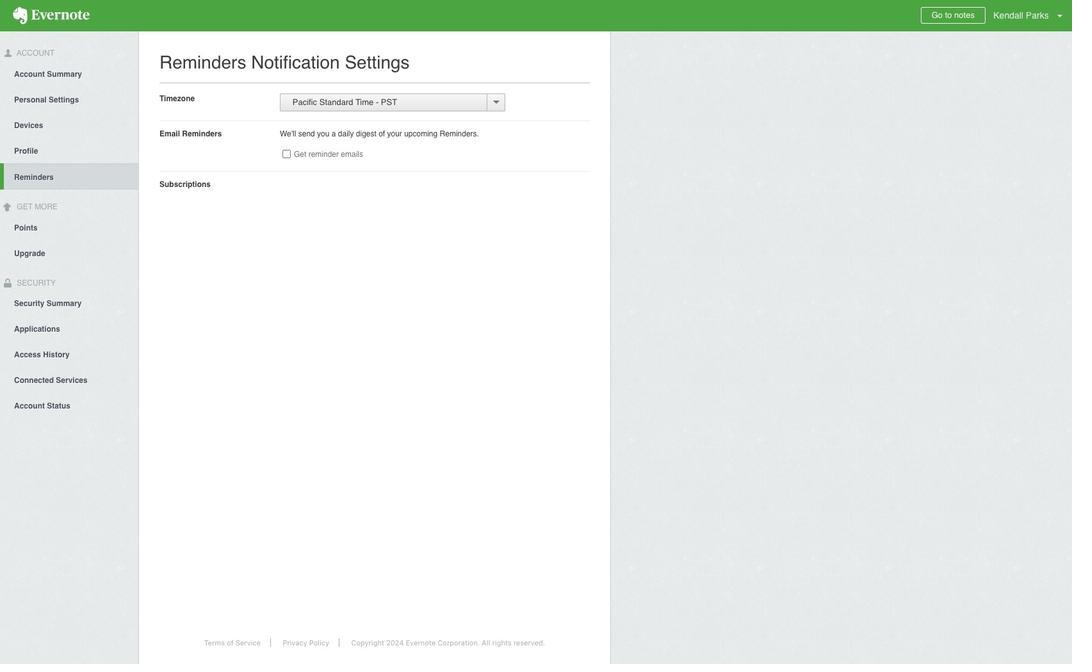 Task type: vqa. For each thing, say whether or not it's contained in the screenshot.
tree
no



Task type: describe. For each thing, give the bounding box(es) containing it.
standard
[[320, 97, 353, 107]]

privacy policy
[[283, 639, 329, 647]]

reminders notification settings
[[160, 52, 410, 72]]

applications link
[[0, 316, 138, 342]]

get for get reminder emails
[[294, 150, 307, 159]]

upgrade
[[14, 249, 45, 258]]

1 vertical spatial of
[[227, 639, 234, 647]]

points
[[14, 223, 38, 232]]

pst
[[381, 97, 397, 107]]

security for security summary
[[14, 300, 44, 308]]

send
[[298, 129, 315, 138]]

personal settings
[[14, 95, 79, 104]]

timezone
[[160, 94, 195, 103]]

devices link
[[0, 112, 138, 138]]

account for account
[[15, 49, 54, 58]]

rights
[[493, 639, 512, 647]]

access
[[14, 351, 41, 360]]

account for account status
[[14, 402, 45, 411]]

reminders for reminders notification settings
[[160, 52, 246, 72]]

email reminders
[[160, 129, 222, 138]]

pacific
[[293, 97, 317, 107]]

services
[[56, 376, 88, 385]]

time
[[356, 97, 374, 107]]

account summary link
[[0, 61, 138, 86]]

we'll send you a daily digest of your upcoming reminders.
[[280, 129, 479, 138]]

-
[[376, 97, 379, 107]]

daily
[[338, 129, 354, 138]]

your
[[387, 129, 402, 138]]

copyright
[[351, 639, 385, 647]]

reserved.
[[514, 639, 545, 647]]

security summary
[[14, 300, 82, 308]]

service
[[236, 639, 261, 647]]

1 vertical spatial reminders
[[182, 129, 222, 138]]

emails
[[341, 150, 363, 159]]

all
[[482, 639, 491, 647]]

personal settings link
[[0, 86, 138, 112]]

evernote image
[[0, 7, 103, 24]]

profile link
[[0, 138, 138, 163]]



Task type: locate. For each thing, give the bounding box(es) containing it.
access history
[[14, 351, 70, 360]]

connected services link
[[0, 367, 138, 393]]

1 horizontal spatial settings
[[345, 52, 410, 72]]

0 vertical spatial get
[[294, 150, 307, 159]]

1 vertical spatial security
[[14, 300, 44, 308]]

devices
[[14, 121, 43, 130]]

terms
[[204, 639, 225, 647]]

security
[[15, 279, 56, 287], [14, 300, 44, 308]]

personal
[[14, 95, 47, 104]]

reminders.
[[440, 129, 479, 138]]

2 vertical spatial account
[[14, 402, 45, 411]]

evernote
[[406, 639, 436, 647]]

0 vertical spatial reminders
[[160, 52, 246, 72]]

1 vertical spatial account
[[14, 70, 45, 79]]

0 vertical spatial of
[[379, 129, 385, 138]]

kendall
[[994, 10, 1024, 21]]

history
[[43, 351, 70, 360]]

reminders down profile
[[14, 173, 54, 182]]

upgrade link
[[0, 240, 138, 266]]

1 vertical spatial summary
[[47, 300, 82, 308]]

summary
[[47, 70, 82, 79], [47, 300, 82, 308]]

policy
[[309, 639, 329, 647]]

get more
[[15, 202, 58, 211]]

evernote link
[[0, 0, 103, 31]]

account summary
[[14, 70, 82, 79]]

we'll
[[280, 129, 296, 138]]

terms of service link
[[195, 639, 271, 647]]

security up security summary
[[15, 279, 56, 287]]

0 horizontal spatial of
[[227, 639, 234, 647]]

0 horizontal spatial settings
[[49, 95, 79, 104]]

summary for account summary
[[47, 70, 82, 79]]

go to notes link
[[921, 7, 986, 24]]

account status link
[[0, 393, 138, 419]]

pacific standard time - pst
[[286, 97, 397, 107]]

kendall parks link
[[991, 0, 1073, 31]]

terms of service
[[204, 639, 261, 647]]

points link
[[0, 214, 138, 240]]

reminders link
[[4, 163, 138, 190]]

corporation.
[[438, 639, 480, 647]]

summary for security summary
[[47, 300, 82, 308]]

get
[[294, 150, 307, 159], [17, 202, 33, 211]]

of left your
[[379, 129, 385, 138]]

profile
[[14, 147, 38, 156]]

account up account summary
[[15, 49, 54, 58]]

0 vertical spatial summary
[[47, 70, 82, 79]]

account down connected
[[14, 402, 45, 411]]

0 vertical spatial security
[[15, 279, 56, 287]]

0 vertical spatial account
[[15, 49, 54, 58]]

status
[[47, 402, 71, 411]]

notification
[[251, 52, 340, 72]]

Get reminder emails checkbox
[[283, 150, 291, 158]]

reminders
[[160, 52, 246, 72], [182, 129, 222, 138], [14, 173, 54, 182]]

2024
[[387, 639, 404, 647]]

a
[[332, 129, 336, 138]]

summary up applications link
[[47, 300, 82, 308]]

more
[[35, 202, 58, 211]]

security inside security summary link
[[14, 300, 44, 308]]

2 vertical spatial reminders
[[14, 173, 54, 182]]

1 horizontal spatial of
[[379, 129, 385, 138]]

account for account summary
[[14, 70, 45, 79]]

settings
[[345, 52, 410, 72], [49, 95, 79, 104]]

applications
[[14, 325, 60, 334]]

get for get more
[[17, 202, 33, 211]]

0 horizontal spatial get
[[17, 202, 33, 211]]

to
[[946, 10, 953, 20]]

reminders for reminders link
[[14, 173, 54, 182]]

account
[[15, 49, 54, 58], [14, 70, 45, 79], [14, 402, 45, 411]]

privacy
[[283, 639, 307, 647]]

reminder
[[309, 150, 339, 159]]

digest
[[356, 129, 377, 138]]

access history link
[[0, 342, 138, 367]]

0 vertical spatial settings
[[345, 52, 410, 72]]

account status
[[14, 402, 71, 411]]

reminders right email
[[182, 129, 222, 138]]

go
[[932, 10, 943, 20]]

1 vertical spatial get
[[17, 202, 33, 211]]

notes
[[955, 10, 975, 20]]

connected
[[14, 376, 54, 385]]

settings up the devices link
[[49, 95, 79, 104]]

summary up personal settings link
[[47, 70, 82, 79]]

go to notes
[[932, 10, 975, 20]]

get up points
[[17, 202, 33, 211]]

security for security
[[15, 279, 56, 287]]

of
[[379, 129, 385, 138], [227, 639, 234, 647]]

get right get reminder emails checkbox
[[294, 150, 307, 159]]

privacy policy link
[[273, 639, 340, 647]]

account up personal
[[14, 70, 45, 79]]

you
[[317, 129, 330, 138]]

1 horizontal spatial get
[[294, 150, 307, 159]]

get reminder emails
[[294, 150, 363, 159]]

security summary link
[[0, 291, 138, 316]]

of right terms
[[227, 639, 234, 647]]

parks
[[1027, 10, 1049, 21]]

subscriptions
[[160, 180, 211, 189]]

email
[[160, 129, 180, 138]]

reminders up timezone
[[160, 52, 246, 72]]

1 vertical spatial settings
[[49, 95, 79, 104]]

connected services
[[14, 376, 88, 385]]

upcoming
[[404, 129, 438, 138]]

copyright 2024 evernote corporation. all rights reserved.
[[351, 639, 545, 647]]

settings up -
[[345, 52, 410, 72]]

kendall parks
[[994, 10, 1049, 21]]

security up 'applications'
[[14, 300, 44, 308]]



